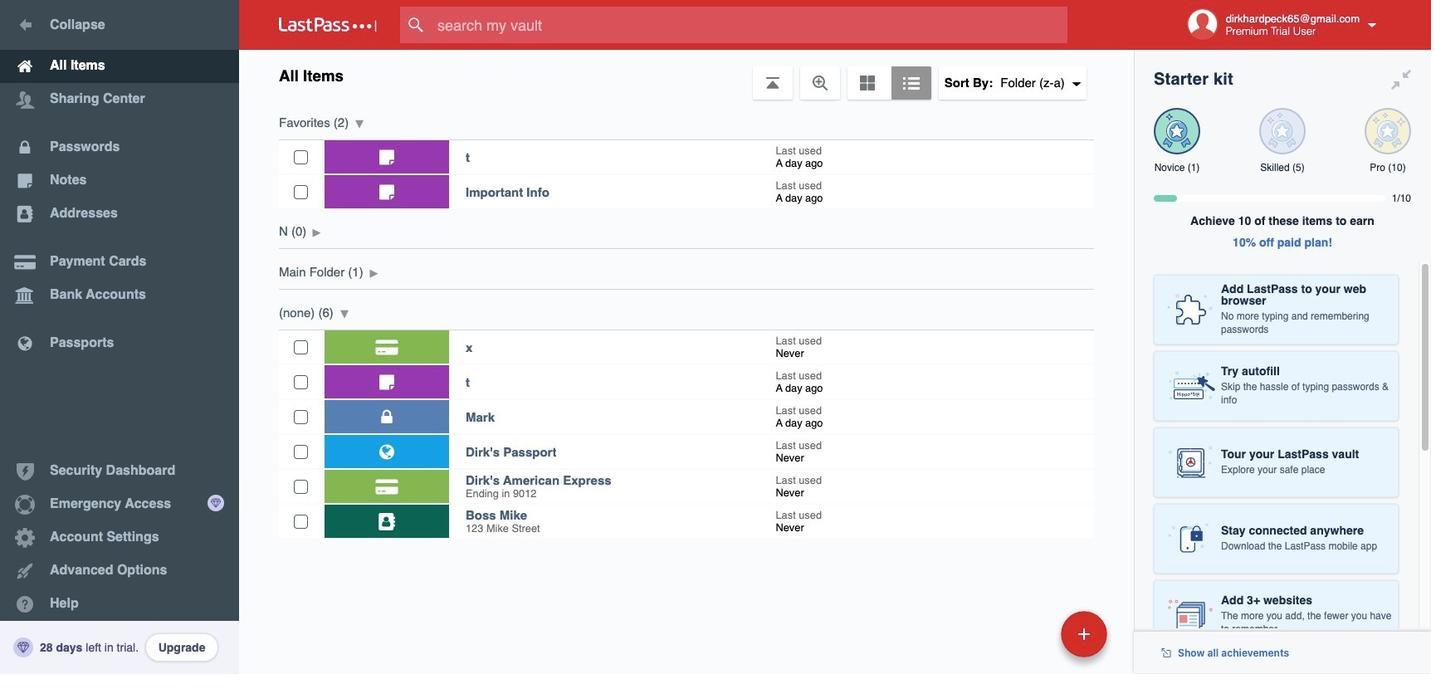 Task type: vqa. For each thing, say whether or not it's contained in the screenshot.
'New Item' element on the bottom
yes



Task type: describe. For each thing, give the bounding box(es) containing it.
new item navigation
[[947, 606, 1117, 674]]

new item element
[[947, 610, 1113, 658]]

search my vault text field
[[400, 7, 1100, 43]]

lastpass image
[[279, 17, 377, 32]]

vault options navigation
[[239, 50, 1134, 100]]

main content main content
[[239, 100, 1134, 538]]



Task type: locate. For each thing, give the bounding box(es) containing it.
Search search field
[[400, 7, 1100, 43]]

main navigation navigation
[[0, 0, 239, 674]]



